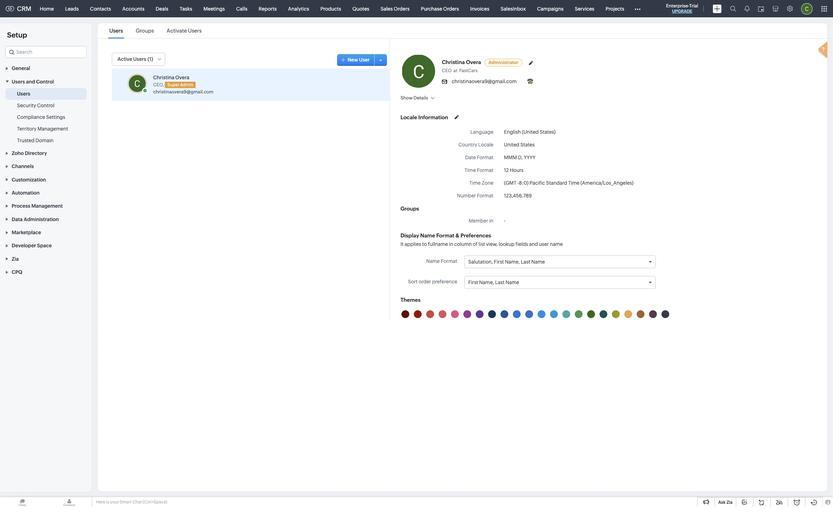 Task type: describe. For each thing, give the bounding box(es) containing it.
english (united states)
[[504, 129, 556, 135]]

control inside dropdown button
[[36, 79, 54, 84]]

settings
[[46, 114, 65, 120]]

automation
[[12, 190, 40, 196]]

time format
[[465, 167, 494, 173]]

calls
[[236, 6, 247, 11]]

preference
[[432, 279, 457, 285]]

time zone
[[470, 180, 494, 186]]

trial
[[689, 3, 698, 8]]

show
[[401, 95, 413, 100]]

locale information
[[401, 114, 448, 120]]

activate users link
[[166, 28, 203, 34]]

salesinbox link
[[495, 0, 532, 17]]

signals element
[[741, 0, 754, 17]]

zoho
[[12, 150, 24, 156]]

in inside display name format & preferences it applies to fullname in column of list view, lookup fields and user name
[[449, 241, 453, 247]]

name inside first name, last name field
[[506, 280, 519, 285]]

users and control
[[12, 79, 54, 84]]

overa for christina overa ceo, super admin christinaovera9@gmail.com
[[175, 75, 189, 80]]

deals
[[156, 6, 168, 11]]

hours
[[510, 167, 524, 173]]

(ctrl+space)
[[143, 500, 167, 505]]

1 horizontal spatial zia
[[727, 500, 733, 505]]

1 vertical spatial -
[[504, 218, 506, 224]]

christina for christina overa ceo, super admin christinaovera9@gmail.com
[[153, 75, 174, 80]]

christina overa ceo, super admin christinaovera9@gmail.com
[[153, 75, 213, 94]]

setup
[[7, 31, 27, 39]]

services link
[[569, 0, 600, 17]]

chats image
[[0, 497, 45, 507]]

format for name
[[441, 258, 457, 264]]

enterprise-
[[666, 3, 689, 8]]

time for time zone
[[470, 180, 481, 186]]

home link
[[34, 0, 59, 17]]

zone
[[482, 180, 494, 186]]

name inside salutation, first name, last name field
[[531, 259, 545, 265]]

chat
[[132, 500, 142, 505]]

format for date
[[477, 155, 494, 160]]

space
[[37, 243, 52, 249]]

administration
[[24, 216, 59, 222]]

tasks
[[180, 6, 192, 11]]

last inside salutation, first name, last name field
[[521, 259, 530, 265]]

new
[[348, 57, 358, 62]]

fastcars
[[459, 68, 478, 73]]

meetings
[[204, 6, 225, 11]]

country
[[459, 142, 477, 148]]

process
[[12, 203, 30, 209]]

(gmt
[[504, 180, 517, 186]]

create menu element
[[709, 0, 726, 17]]

christina for christina overa
[[442, 59, 465, 65]]

calendar image
[[758, 6, 764, 11]]

1 horizontal spatial in
[[489, 218, 494, 224]]

developer space
[[12, 243, 52, 249]]

compliance
[[17, 114, 45, 120]]

show details
[[401, 95, 428, 100]]

reports link
[[253, 0, 282, 17]]

ceo at fastcars
[[442, 68, 478, 73]]

tasks link
[[174, 0, 198, 17]]

security control
[[17, 103, 54, 108]]

users (1)
[[133, 56, 153, 62]]

details
[[414, 95, 428, 100]]

users link for groups "link"
[[108, 28, 124, 34]]

0 horizontal spatial christinaovera9@gmail.com
[[153, 89, 213, 94]]

reports
[[259, 6, 277, 11]]

compliance settings link
[[17, 113, 65, 121]]

developer
[[12, 243, 36, 249]]

products link
[[315, 0, 347, 17]]

orders for purchase orders
[[443, 6, 459, 11]]

marketplace
[[12, 230, 41, 235]]

0 vertical spatial locale
[[401, 114, 417, 120]]

d,
[[518, 155, 523, 160]]

smart
[[120, 500, 132, 505]]

sort order preference
[[408, 279, 457, 285]]

users right activate
[[188, 28, 202, 34]]

customization
[[12, 177, 46, 182]]

campaigns
[[537, 6, 564, 11]]

search element
[[726, 0, 741, 17]]

trusted
[[17, 138, 34, 143]]

users inside region
[[17, 91, 30, 96]]

12
[[504, 167, 509, 173]]

crm
[[17, 5, 31, 12]]

accounts link
[[117, 0, 150, 17]]

united
[[504, 142, 520, 148]]

customization button
[[0, 173, 92, 186]]

territory management link
[[17, 125, 68, 132]]

user
[[539, 241, 549, 247]]

1 vertical spatial first
[[468, 280, 478, 285]]

1 vertical spatial name,
[[479, 280, 494, 285]]

salutation, first name, last name
[[468, 259, 545, 265]]

yyyy
[[524, 155, 536, 160]]

territory
[[17, 126, 36, 132]]

cpq
[[12, 269, 22, 275]]

christina overa
[[442, 59, 481, 65]]

First Name, Last Name field
[[465, 276, 656, 289]]

here is your smart chat (ctrl+space)
[[96, 500, 167, 505]]

analytics
[[288, 6, 309, 11]]

mmm
[[504, 155, 517, 160]]

orders for sales orders
[[394, 6, 410, 11]]

0 vertical spatial first
[[494, 259, 504, 265]]

12 hours
[[504, 167, 524, 173]]

leads link
[[59, 0, 84, 17]]

signals image
[[745, 6, 750, 12]]

0 vertical spatial name,
[[505, 259, 520, 265]]

&
[[456, 232, 460, 238]]

invoices
[[470, 6, 489, 11]]

and inside display name format & preferences it applies to fullname in column of list view, lookup fields and user name
[[529, 241, 538, 247]]

ceo,
[[153, 82, 164, 87]]

home
[[40, 6, 54, 11]]

list containing users
[[103, 23, 208, 38]]

projects link
[[600, 0, 630, 17]]

users and control button
[[0, 75, 92, 88]]

management for territory management
[[37, 126, 68, 132]]

general
[[12, 66, 30, 71]]



Task type: locate. For each thing, give the bounding box(es) containing it.
last inside first name, last name field
[[495, 280, 505, 285]]

sales orders link
[[375, 0, 415, 17]]

overa up the fastcars link
[[466, 59, 481, 65]]

1 horizontal spatial users link
[[108, 28, 124, 34]]

purchase
[[421, 6, 442, 11]]

salesinbox
[[501, 6, 526, 11]]

cpq button
[[0, 265, 92, 279]]

format for time
[[477, 167, 494, 173]]

products
[[321, 6, 341, 11]]

security control link
[[17, 102, 54, 109]]

time right standard
[[568, 180, 580, 186]]

Salutation, First Name, Last Name field
[[465, 256, 656, 268]]

zia inside dropdown button
[[12, 256, 19, 262]]

new user button
[[337, 54, 377, 66]]

zoho directory
[[12, 150, 47, 156]]

calls link
[[231, 0, 253, 17]]

0 horizontal spatial in
[[449, 241, 453, 247]]

1 vertical spatial overa
[[175, 75, 189, 80]]

and
[[26, 79, 35, 84], [529, 241, 538, 247]]

0 vertical spatial groups
[[136, 28, 154, 34]]

1 horizontal spatial orders
[[443, 6, 459, 11]]

trusted domain link
[[17, 137, 53, 144]]

0 horizontal spatial christina
[[153, 75, 174, 80]]

format up time format
[[477, 155, 494, 160]]

- right (gmt
[[518, 180, 519, 186]]

(gmt -8:0) pacific standard time (america/los_angeles)
[[504, 180, 634, 186]]

first down salutation, on the right of the page
[[468, 280, 478, 285]]

0 horizontal spatial -
[[504, 218, 506, 224]]

information
[[418, 114, 448, 120]]

1 horizontal spatial locale
[[478, 142, 494, 148]]

0 horizontal spatial last
[[495, 280, 505, 285]]

and left user
[[529, 241, 538, 247]]

zoho directory button
[[0, 146, 92, 160]]

format down fullname
[[441, 258, 457, 264]]

0 vertical spatial control
[[36, 79, 54, 84]]

orders right sales
[[394, 6, 410, 11]]

users up security
[[17, 91, 30, 96]]

name
[[420, 232, 435, 238], [426, 258, 440, 264], [531, 259, 545, 265], [506, 280, 519, 285]]

management for process management
[[31, 203, 63, 209]]

0 horizontal spatial and
[[26, 79, 35, 84]]

1 horizontal spatial christina
[[442, 59, 465, 65]]

users and control region
[[0, 88, 92, 146]]

standard
[[546, 180, 567, 186]]

last down salutation, first name, last name
[[495, 280, 505, 285]]

1 vertical spatial groups
[[401, 206, 419, 212]]

applies
[[405, 241, 421, 247]]

name up to
[[420, 232, 435, 238]]

enterprise-trial upgrade
[[666, 3, 698, 14]]

1 horizontal spatial name,
[[505, 259, 520, 265]]

first name, last name
[[468, 280, 519, 285]]

users down general
[[12, 79, 25, 84]]

groups down 'accounts'
[[136, 28, 154, 34]]

data administration button
[[0, 212, 92, 226]]

0 horizontal spatial overa
[[175, 75, 189, 80]]

country locale
[[459, 142, 494, 148]]

time
[[465, 167, 476, 173], [470, 180, 481, 186], [568, 180, 580, 186]]

compliance settings
[[17, 114, 65, 120]]

marketplace button
[[0, 226, 92, 239]]

users link for security control link
[[17, 90, 30, 97]]

christinaovera9@gmail.com down admin
[[153, 89, 213, 94]]

0 vertical spatial christina
[[442, 59, 465, 65]]

sort
[[408, 279, 418, 285]]

control up the 'compliance settings'
[[37, 103, 54, 108]]

name, down salutation, on the right of the page
[[479, 280, 494, 285]]

locale down show
[[401, 114, 417, 120]]

1 orders from the left
[[394, 6, 410, 11]]

name down fullname
[[426, 258, 440, 264]]

Other Modules field
[[630, 3, 645, 14]]

english
[[504, 129, 521, 135]]

to
[[422, 241, 427, 247]]

name inside display name format & preferences it applies to fullname in column of list view, lookup fields and user name
[[420, 232, 435, 238]]

column
[[454, 241, 472, 247]]

analytics link
[[282, 0, 315, 17]]

crm link
[[6, 5, 31, 12]]

management inside process management dropdown button
[[31, 203, 63, 209]]

profile image
[[801, 3, 813, 14]]

groups inside list
[[136, 28, 154, 34]]

name, down lookup
[[505, 259, 520, 265]]

developer space button
[[0, 239, 92, 252]]

new user
[[348, 57, 370, 62]]

0 vertical spatial christinaovera9@gmail.com
[[452, 79, 517, 84]]

1 vertical spatial in
[[449, 241, 453, 247]]

0 horizontal spatial orders
[[394, 6, 410, 11]]

and inside dropdown button
[[26, 79, 35, 84]]

None field
[[5, 46, 87, 58]]

time for time format
[[465, 167, 476, 173]]

1 horizontal spatial and
[[529, 241, 538, 247]]

zia button
[[0, 252, 92, 265]]

name
[[550, 241, 563, 247]]

time down date
[[465, 167, 476, 173]]

states
[[521, 142, 535, 148]]

1 horizontal spatial overa
[[466, 59, 481, 65]]

1 vertical spatial control
[[37, 103, 54, 108]]

8:0)
[[519, 180, 529, 186]]

format down 'zone' in the right of the page
[[477, 193, 494, 199]]

first right salutation, on the right of the page
[[494, 259, 504, 265]]

0 horizontal spatial groups
[[136, 28, 154, 34]]

in
[[489, 218, 494, 224], [449, 241, 453, 247]]

- up lookup
[[504, 218, 506, 224]]

1 horizontal spatial last
[[521, 259, 530, 265]]

last down fields
[[521, 259, 530, 265]]

users down contacts link
[[109, 28, 123, 34]]

sales
[[381, 6, 393, 11]]

fullname
[[428, 241, 448, 247]]

invoices link
[[465, 0, 495, 17]]

list
[[479, 241, 485, 247]]

member
[[469, 218, 488, 224]]

1 vertical spatial zia
[[727, 500, 733, 505]]

format up fullname
[[436, 232, 455, 238]]

number format
[[457, 193, 494, 199]]

0 vertical spatial and
[[26, 79, 35, 84]]

1 vertical spatial users link
[[17, 90, 30, 97]]

management inside territory management link
[[37, 126, 68, 132]]

management up data administration dropdown button
[[31, 203, 63, 209]]

control
[[36, 79, 54, 84], [37, 103, 54, 108]]

automation button
[[0, 186, 92, 199]]

states)
[[540, 129, 556, 135]]

0 vertical spatial zia
[[12, 256, 19, 262]]

at
[[454, 68, 458, 73]]

0 vertical spatial last
[[521, 259, 530, 265]]

0 vertical spatial in
[[489, 218, 494, 224]]

zia up the cpq
[[12, 256, 19, 262]]

search image
[[730, 6, 736, 12]]

united states
[[504, 142, 535, 148]]

format inside display name format & preferences it applies to fullname in column of list view, lookup fields and user name
[[436, 232, 455, 238]]

1 vertical spatial management
[[31, 203, 63, 209]]

-
[[518, 180, 519, 186], [504, 218, 506, 224]]

locale down language
[[478, 142, 494, 148]]

1 vertical spatial locale
[[478, 142, 494, 148]]

Search text field
[[6, 46, 86, 58]]

sales orders
[[381, 6, 410, 11]]

in left column
[[449, 241, 453, 247]]

data administration
[[12, 216, 59, 222]]

0 horizontal spatial zia
[[12, 256, 19, 262]]

list
[[103, 23, 208, 38]]

1 vertical spatial and
[[529, 241, 538, 247]]

overa inside christina overa ceo, super admin christinaovera9@gmail.com
[[175, 75, 189, 80]]

1 horizontal spatial christinaovera9@gmail.com
[[452, 79, 517, 84]]

projects
[[606, 6, 624, 11]]

1 horizontal spatial first
[[494, 259, 504, 265]]

christina up at on the right of the page
[[442, 59, 465, 65]]

and down general
[[26, 79, 35, 84]]

language
[[470, 129, 494, 135]]

in right member
[[489, 218, 494, 224]]

activate
[[167, 28, 187, 34]]

users link down contacts link
[[108, 28, 124, 34]]

christinaovera9@gmail.com down the fastcars link
[[452, 79, 517, 84]]

time left 'zone' in the right of the page
[[470, 180, 481, 186]]

1 vertical spatial last
[[495, 280, 505, 285]]

0 horizontal spatial users link
[[17, 90, 30, 97]]

fastcars link
[[459, 68, 479, 73]]

management down settings
[[37, 126, 68, 132]]

fields
[[516, 241, 528, 247]]

zia right ask
[[727, 500, 733, 505]]

name down salutation, first name, last name
[[506, 280, 519, 285]]

quotes
[[353, 6, 369, 11]]

0 horizontal spatial name,
[[479, 280, 494, 285]]

1 horizontal spatial -
[[518, 180, 519, 186]]

of
[[473, 241, 478, 247]]

overa for christina overa
[[466, 59, 481, 65]]

your
[[110, 500, 119, 505]]

0 horizontal spatial locale
[[401, 114, 417, 120]]

control down general dropdown button
[[36, 79, 54, 84]]

show details link
[[401, 95, 435, 100]]

ask
[[718, 500, 726, 505]]

christinaovera9@gmail.com link
[[153, 89, 213, 94]]

format for number
[[477, 193, 494, 199]]

0 vertical spatial overa
[[466, 59, 481, 65]]

christina inside christina overa ceo, super admin christinaovera9@gmail.com
[[153, 75, 174, 80]]

profile element
[[797, 0, 817, 17]]

users inside dropdown button
[[12, 79, 25, 84]]

control inside region
[[37, 103, 54, 108]]

leads
[[65, 6, 79, 11]]

is
[[106, 500, 109, 505]]

users link up security
[[17, 90, 30, 97]]

groups link
[[135, 28, 155, 34]]

groups up the display
[[401, 206, 419, 212]]

activate users
[[167, 28, 202, 34]]

view,
[[486, 241, 498, 247]]

0 vertical spatial -
[[518, 180, 519, 186]]

here
[[96, 500, 105, 505]]

territory management
[[17, 126, 68, 132]]

contacts image
[[47, 497, 92, 507]]

overa up admin
[[175, 75, 189, 80]]

name down user
[[531, 259, 545, 265]]

2 orders from the left
[[443, 6, 459, 11]]

format up 'zone' in the right of the page
[[477, 167, 494, 173]]

services
[[575, 6, 595, 11]]

0 vertical spatial users link
[[108, 28, 124, 34]]

christina up ceo,
[[153, 75, 174, 80]]

0 horizontal spatial first
[[468, 280, 478, 285]]

1 horizontal spatial groups
[[401, 206, 419, 212]]

1 vertical spatial christinaovera9@gmail.com
[[153, 89, 213, 94]]

create menu image
[[713, 4, 722, 13]]

0 vertical spatial management
[[37, 126, 68, 132]]

1 vertical spatial christina
[[153, 75, 174, 80]]

domain
[[35, 138, 53, 143]]

campaigns link
[[532, 0, 569, 17]]

purchase orders link
[[415, 0, 465, 17]]

orders right purchase
[[443, 6, 459, 11]]



Task type: vqa. For each thing, say whether or not it's contained in the screenshot.
Time
yes



